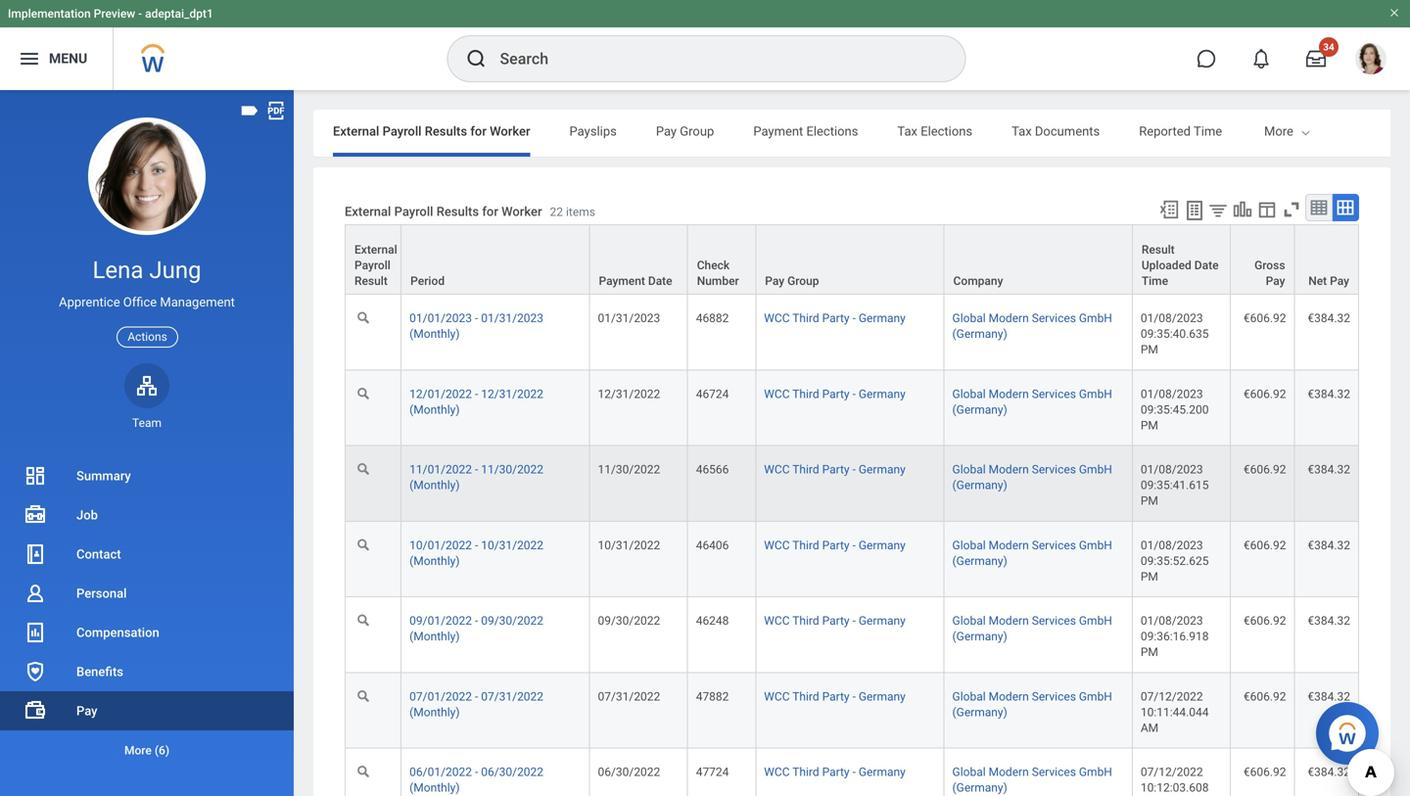 Task type: vqa. For each thing, say whether or not it's contained in the screenshot.
Services
yes



Task type: locate. For each thing, give the bounding box(es) containing it.
7 (monthly) from the top
[[409, 781, 460, 795]]

pm down 09:35:40.635
[[1141, 343, 1158, 357]]

1 vertical spatial 07/12/2022
[[1141, 765, 1203, 779]]

0 horizontal spatial result
[[354, 274, 388, 288]]

0 horizontal spatial date
[[648, 274, 672, 288]]

pay right net
[[1330, 274, 1349, 288]]

germany for 47724
[[859, 765, 906, 779]]

0 vertical spatial group
[[680, 124, 714, 139]]

external for external payroll result
[[354, 243, 397, 257]]

global modern services gmbh (germany) link for 09:35:52.625
[[952, 534, 1112, 568]]

contact
[[76, 547, 121, 562]]

(monthly) inside 10/01/2022 - 10/31/2022 (monthly)
[[409, 554, 460, 568]]

0 vertical spatial payroll
[[382, 124, 422, 139]]

benefits image
[[24, 660, 47, 683]]

6 third from the top
[[792, 690, 819, 703]]

(monthly) down "09/01/2022"
[[409, 630, 460, 643]]

4 modern from the top
[[989, 538, 1029, 552]]

1 10/31/2022 from the left
[[481, 538, 543, 552]]

germany
[[859, 311, 906, 325], [859, 387, 906, 401], [859, 463, 906, 476], [859, 538, 906, 552], [859, 614, 906, 628], [859, 690, 906, 703], [859, 765, 906, 779]]

number
[[697, 274, 739, 288]]

4 services from the top
[[1032, 538, 1076, 552]]

01/08/2023 inside '01/08/2023 09:36:16.918 pm'
[[1141, 614, 1203, 628]]

elections
[[806, 124, 858, 139], [921, 124, 972, 139]]

1 horizontal spatial 01/31/2023
[[598, 311, 660, 325]]

view team image
[[135, 374, 159, 397]]

€384.32 for 09:36:16.918
[[1308, 614, 1350, 628]]

01/08/2023 up the 09:35:41.615
[[1141, 463, 1203, 476]]

€606.92 for 09:35:40.635
[[1244, 311, 1286, 325]]

more (6)
[[124, 744, 169, 757]]

global for 09:36:16.918
[[952, 614, 986, 628]]

pm inside '01/08/2023 09:36:16.918 pm'
[[1141, 645, 1158, 659]]

2 06/30/2022 from the left
[[598, 765, 660, 779]]

07/12/2022 down am
[[1141, 765, 1203, 779]]

09/30/2022
[[481, 614, 543, 628], [598, 614, 660, 628]]

1 germany from the top
[[859, 311, 906, 325]]

09/30/2022 right "09/01/2022"
[[481, 614, 543, 628]]

(monthly) inside 01/01/2023 - 01/31/2023 (monthly)
[[409, 327, 460, 341]]

pay inside navigation pane region
[[76, 704, 97, 718]]

(monthly) for 01/01/2023 - 01/31/2023 (monthly)
[[409, 327, 460, 341]]

11/01/2022 - 11/30/2022 (monthly) link
[[409, 459, 543, 492]]

gmbh left 01/08/2023 09:35:52.625 pm
[[1079, 538, 1112, 552]]

46248
[[696, 614, 729, 628]]

third right 46724
[[792, 387, 819, 401]]

12/31/2022 right "12/01/2022"
[[481, 387, 543, 401]]

click to view/edit grid preferences image
[[1256, 199, 1278, 220]]

3 gmbh from the top
[[1079, 463, 1112, 476]]

gmbh left 01/08/2023 09:35:40.635 pm at the right top
[[1079, 311, 1112, 325]]

06/30/2022 left the "47724"
[[598, 765, 660, 779]]

46882
[[696, 311, 729, 325]]

wcc third party - germany link for 47882
[[764, 686, 906, 703]]

more inside dropdown button
[[124, 744, 152, 757]]

06/30/2022 inside 06/01/2022 - 06/30/2022 (monthly)
[[481, 765, 543, 779]]

1 row from the top
[[345, 224, 1359, 295]]

22
[[550, 205, 563, 219]]

row containing 01/01/2023 - 01/31/2023 (monthly)
[[345, 295, 1359, 370]]

3 modern from the top
[[989, 463, 1029, 476]]

07/01/2022
[[409, 690, 472, 703]]

0 horizontal spatial 11/30/2022
[[481, 463, 543, 476]]

2 germany from the top
[[859, 387, 906, 401]]

(germany) for 09:35:40.635
[[952, 327, 1007, 341]]

01/08/2023 for 01/08/2023 09:35:45.200 pm
[[1141, 387, 1203, 401]]

07/12/2022 inside 07/12/2022 10:11:44.044 am
[[1141, 690, 1203, 703]]

1 €606.92 from the top
[[1244, 311, 1286, 325]]

06/30/2022 right the 06/01/2022
[[481, 765, 543, 779]]

1 wcc third party - germany link from the top
[[764, 308, 906, 325]]

wcc third party - germany
[[764, 311, 906, 325], [764, 387, 906, 401], [764, 463, 906, 476], [764, 538, 906, 552], [764, 614, 906, 628], [764, 690, 906, 703], [764, 765, 906, 779]]

09:35:40.635
[[1141, 327, 1209, 341]]

07/12/2022 up 10:11:44.044
[[1141, 690, 1203, 703]]

1 horizontal spatial more
[[1264, 124, 1293, 139]]

5 global from the top
[[952, 614, 986, 628]]

4 €606.92 from the top
[[1244, 538, 1286, 552]]

1 horizontal spatial 10/31/2022
[[598, 538, 660, 552]]

worker left payslips
[[490, 124, 530, 139]]

germany for 46566
[[859, 463, 906, 476]]

results
[[425, 124, 467, 139], [436, 204, 479, 219]]

reported time
[[1139, 124, 1222, 139]]

external payroll result button
[[346, 225, 401, 294]]

€606.92 right 07/12/2022 10:12:03.60
[[1244, 765, 1286, 779]]

1 horizontal spatial 12/31/2022
[[598, 387, 660, 401]]

external payroll results for worker 22 items
[[345, 204, 595, 219]]

01/08/2023 inside 01/08/2023 09:35:45.200 pm
[[1141, 387, 1203, 401]]

0 horizontal spatial 07/31/2022
[[481, 690, 543, 703]]

1 vertical spatial external
[[345, 204, 391, 219]]

time down uploaded
[[1142, 274, 1168, 288]]

07/31/2022 left '47882'
[[598, 690, 660, 703]]

pm down "09:35:52.625"
[[1141, 570, 1158, 584]]

6 wcc from the top
[[764, 690, 790, 703]]

1 horizontal spatial result
[[1142, 243, 1175, 257]]

pay group down search workday search box
[[656, 124, 714, 139]]

1 horizontal spatial time
[[1194, 124, 1222, 139]]

06/30/2022
[[481, 765, 543, 779], [598, 765, 660, 779]]

01/08/2023 up 09:35:45.200
[[1141, 387, 1203, 401]]

third for 46406
[[792, 538, 819, 552]]

6 services from the top
[[1032, 690, 1076, 703]]

10/31/2022 left 46406
[[598, 538, 660, 552]]

row containing 12/01/2022 - 12/31/2022 (monthly)
[[345, 370, 1359, 446]]

€606.92 right 07/12/2022 10:11:44.044 am
[[1244, 690, 1286, 703]]

6 global from the top
[[952, 690, 986, 703]]

3 (monthly) from the top
[[409, 478, 460, 492]]

pm down 09:35:45.200
[[1141, 419, 1158, 432]]

result up uploaded
[[1142, 243, 1175, 257]]

(monthly) for 11/01/2022 - 11/30/2022 (monthly)
[[409, 478, 460, 492]]

7 services from the top
[[1032, 765, 1076, 779]]

€606.92 right '01/08/2023 09:36:16.918 pm'
[[1244, 614, 1286, 628]]

services for 09:35:52.625
[[1032, 538, 1076, 552]]

pay group right "check number" 'popup button'
[[765, 274, 819, 288]]

3 services from the top
[[1032, 463, 1076, 476]]

€606.92 right 01/08/2023 09:35:45.200 pm
[[1244, 387, 1286, 401]]

0 vertical spatial result
[[1142, 243, 1175, 257]]

0 horizontal spatial payment
[[599, 274, 645, 288]]

2 (monthly) from the top
[[409, 403, 460, 417]]

2 global modern services gmbh (germany) link from the top
[[952, 383, 1112, 417]]

1 horizontal spatial date
[[1194, 259, 1219, 272]]

(monthly) inside the 11/01/2022 - 11/30/2022 (monthly)
[[409, 478, 460, 492]]

01/08/2023 up 09:36:16.918
[[1141, 614, 1203, 628]]

check number
[[697, 259, 739, 288]]

gmbh left 07/12/2022 10:11:44.044 am
[[1079, 690, 1112, 703]]

0 vertical spatial 07/12/2022
[[1141, 690, 1203, 703]]

1 vertical spatial more
[[124, 744, 152, 757]]

4 third from the top
[[792, 538, 819, 552]]

34 button
[[1295, 37, 1339, 80]]

6 global modern services gmbh (germany) from the top
[[952, 690, 1112, 719]]

modern for 09:35:40.635
[[989, 311, 1029, 325]]

wcc right 46248
[[764, 614, 790, 628]]

1 vertical spatial payroll
[[394, 204, 433, 219]]

01/08/2023 for 01/08/2023 09:36:16.918 pm
[[1141, 614, 1203, 628]]

6 germany from the top
[[859, 690, 906, 703]]

1 party from the top
[[822, 311, 850, 325]]

07/31/2022 right 07/01/2022
[[481, 690, 543, 703]]

(monthly) down 01/01/2023
[[409, 327, 460, 341]]

€606.92 down gross pay
[[1244, 311, 1286, 325]]

1 gmbh from the top
[[1079, 311, 1112, 325]]

for for external payroll results for worker 22 items
[[482, 204, 498, 219]]

check
[[697, 259, 730, 272]]

- inside menu banner
[[138, 7, 142, 21]]

(monthly) inside 07/01/2022 - 07/31/2022 (monthly)
[[409, 705, 460, 719]]

6 wcc third party - germany link from the top
[[764, 686, 906, 703]]

0 vertical spatial external
[[333, 124, 379, 139]]

for for external payroll results for worker
[[470, 124, 487, 139]]

gmbh left 07/12/2022 10:12:03.60
[[1079, 765, 1112, 779]]

7 wcc third party - germany link from the top
[[764, 761, 906, 779]]

1 vertical spatial payment
[[599, 274, 645, 288]]

- inside 01/01/2023 - 01/31/2023 (monthly)
[[475, 311, 478, 325]]

5 (germany) from the top
[[952, 630, 1007, 643]]

pm inside 01/08/2023 09:35:45.200 pm
[[1141, 419, 1158, 432]]

0 horizontal spatial elections
[[806, 124, 858, 139]]

wcc third party - germany for 47724
[[764, 765, 906, 779]]

(monthly) down "12/01/2022"
[[409, 403, 460, 417]]

1 vertical spatial for
[[482, 204, 498, 219]]

external for external payroll results for worker
[[333, 124, 379, 139]]

row containing 06/01/2022 - 06/30/2022 (monthly)
[[345, 749, 1359, 796]]

7 global modern services gmbh (germany) from the top
[[952, 765, 1112, 795]]

07/12/2022 10:12:03.60
[[1141, 765, 1212, 796]]

pm
[[1141, 343, 1158, 357], [1141, 419, 1158, 432], [1141, 494, 1158, 508], [1141, 570, 1158, 584], [1141, 645, 1158, 659]]

€384.32 for 09:35:45.200
[[1308, 387, 1350, 401]]

0 horizontal spatial 12/31/2022
[[481, 387, 543, 401]]

gmbh left 01/08/2023 09:35:41.615 pm on the right of page
[[1079, 463, 1112, 476]]

4 pm from the top
[[1141, 570, 1158, 584]]

third right '47882'
[[792, 690, 819, 703]]

2 €384.32 from the top
[[1308, 387, 1350, 401]]

global modern services gmbh (germany) for 09:36:16.918
[[952, 614, 1112, 643]]

party for 46566
[[822, 463, 850, 476]]

Search Workday  search field
[[500, 37, 925, 80]]

pm inside 01/08/2023 09:35:40.635 pm
[[1141, 343, 1158, 357]]

wcc right '47882'
[[764, 690, 790, 703]]

results down search image
[[425, 124, 467, 139]]

1 pm from the top
[[1141, 343, 1158, 357]]

tab list
[[313, 110, 1390, 157]]

2 services from the top
[[1032, 387, 1076, 401]]

4 row from the top
[[345, 446, 1359, 522]]

(monthly) down the 06/01/2022
[[409, 781, 460, 795]]

(monthly) inside 09/01/2022 - 09/30/2022 (monthly)
[[409, 630, 460, 643]]

global modern services gmbh (germany) link for 09:35:40.635
[[952, 308, 1112, 341]]

07/12/2022 10:11:44.044 am
[[1141, 690, 1212, 735]]

third right 46566
[[792, 463, 819, 476]]

services for 09:35:45.200
[[1032, 387, 1076, 401]]

2 gmbh from the top
[[1079, 387, 1112, 401]]

payroll inside external payroll result
[[354, 259, 391, 272]]

3 germany from the top
[[859, 463, 906, 476]]

1 01/08/2023 from the top
[[1141, 311, 1203, 325]]

team
[[132, 416, 162, 430]]

0 horizontal spatial 01/31/2023
[[481, 311, 543, 325]]

09/30/2022 left 46248
[[598, 614, 660, 628]]

0 horizontal spatial time
[[1142, 274, 1168, 288]]

01/31/2023 down period popup button
[[481, 311, 543, 325]]

time inside tab list
[[1194, 124, 1222, 139]]

wcc right 46566
[[764, 463, 790, 476]]

1 horizontal spatial tax
[[1012, 124, 1032, 139]]

summary image
[[24, 464, 47, 488]]

0 horizontal spatial group
[[680, 124, 714, 139]]

payroll
[[382, 124, 422, 139], [394, 204, 433, 219], [354, 259, 391, 272]]

3 wcc from the top
[[764, 463, 790, 476]]

compensation
[[76, 625, 159, 640]]

payment elections
[[753, 124, 858, 139]]

pm down 09:36:16.918
[[1141, 645, 1158, 659]]

0 horizontal spatial 06/30/2022
[[481, 765, 543, 779]]

global modern services gmbh (germany) for 09:35:41.615
[[952, 463, 1112, 492]]

global modern services gmbh (germany) link for 09:35:45.200
[[952, 383, 1112, 417]]

3 pm from the top
[[1141, 494, 1158, 508]]

5 gmbh from the top
[[1079, 614, 1112, 628]]

1 vertical spatial group
[[787, 274, 819, 288]]

pm for 01/08/2023 09:35:41.615 pm
[[1141, 494, 1158, 508]]

3 global from the top
[[952, 463, 986, 476]]

2 (germany) from the top
[[952, 403, 1007, 417]]

gmbh for 09:35:41.615
[[1079, 463, 1112, 476]]

1 07/12/2022 from the top
[[1141, 690, 1203, 703]]

1 modern from the top
[[989, 311, 1029, 325]]

01/08/2023 inside 01/08/2023 09:35:40.635 pm
[[1141, 311, 1203, 325]]

1 vertical spatial worker
[[501, 204, 542, 219]]

01/08/2023 inside 01/08/2023 09:35:41.615 pm
[[1141, 463, 1203, 476]]

pm down the 09:35:41.615
[[1141, 494, 1158, 508]]

group inside popup button
[[787, 274, 819, 288]]

gmbh left 01/08/2023 09:35:45.200 pm
[[1079, 387, 1112, 401]]

0 horizontal spatial 09/30/2022
[[481, 614, 543, 628]]

3 global modern services gmbh (germany) link from the top
[[952, 459, 1112, 492]]

for down search image
[[470, 124, 487, 139]]

5 modern from the top
[[989, 614, 1029, 628]]

date inside the 'payment date' popup button
[[648, 274, 672, 288]]

€606.92 right 01/08/2023 09:35:41.615 pm on the right of page
[[1244, 463, 1286, 476]]

0 vertical spatial for
[[470, 124, 487, 139]]

1 global from the top
[[952, 311, 986, 325]]

2 global from the top
[[952, 387, 986, 401]]

11/30/2022 right '11/01/2022'
[[481, 463, 543, 476]]

1 horizontal spatial 11/30/2022
[[598, 463, 660, 476]]

0 vertical spatial pay group
[[656, 124, 714, 139]]

(monthly)
[[409, 327, 460, 341], [409, 403, 460, 417], [409, 478, 460, 492], [409, 554, 460, 568], [409, 630, 460, 643], [409, 705, 460, 719], [409, 781, 460, 795]]

third right the "47724"
[[792, 765, 819, 779]]

results for external payroll results for worker 22 items
[[436, 204, 479, 219]]

01/08/2023 up 09:35:40.635
[[1141, 311, 1203, 325]]

(monthly) down 07/01/2022
[[409, 705, 460, 719]]

wcc third party - germany for 46406
[[764, 538, 906, 552]]

10/01/2022 - 10/31/2022 (monthly) link
[[409, 534, 543, 568]]

2 vertical spatial external
[[354, 243, 397, 257]]

€606.92 right 01/08/2023 09:35:52.625 pm
[[1244, 538, 1286, 552]]

fullscreen image
[[1281, 199, 1302, 220]]

(monthly) down '11/01/2022'
[[409, 478, 460, 492]]

menu button
[[0, 27, 113, 90]]

group down search workday search box
[[680, 124, 714, 139]]

pay down gross
[[1266, 274, 1285, 288]]

2 vertical spatial payroll
[[354, 259, 391, 272]]

5 global modern services gmbh (germany) link from the top
[[952, 610, 1112, 643]]

close environment banner image
[[1389, 7, 1400, 19]]

2 07/12/2022 from the top
[[1141, 765, 1203, 779]]

time right reported
[[1194, 124, 1222, 139]]

€384.32 for 09:35:41.615
[[1308, 463, 1350, 476]]

8 row from the top
[[345, 749, 1359, 796]]

personal
[[76, 586, 127, 601]]

time inside result uploaded date time
[[1142, 274, 1168, 288]]

3 €606.92 from the top
[[1244, 463, 1286, 476]]

0 horizontal spatial more
[[124, 744, 152, 757]]

time
[[1194, 124, 1222, 139], [1142, 274, 1168, 288]]

3 third from the top
[[792, 463, 819, 476]]

party for 47724
[[822, 765, 850, 779]]

10/31/2022 right 10/01/2022 at the left of page
[[481, 538, 543, 552]]

3 global modern services gmbh (germany) from the top
[[952, 463, 1112, 492]]

result inside external payroll result
[[354, 274, 388, 288]]

0 vertical spatial time
[[1194, 124, 1222, 139]]

compensation image
[[24, 621, 47, 644]]

1 third from the top
[[792, 311, 819, 325]]

worker
[[490, 124, 530, 139], [501, 204, 542, 219]]

worker left 22
[[501, 204, 542, 219]]

6 €384.32 from the top
[[1308, 690, 1350, 703]]

1 horizontal spatial 07/31/2022
[[598, 690, 660, 703]]

gmbh left '01/08/2023 09:36:16.918 pm'
[[1079, 614, 1112, 628]]

07/12/2022
[[1141, 690, 1203, 703], [1141, 765, 1203, 779]]

11/30/2022 left 46566
[[598, 463, 660, 476]]

pay down benefits in the bottom left of the page
[[76, 704, 97, 718]]

(monthly) down 10/01/2022 at the left of page
[[409, 554, 460, 568]]

1 11/30/2022 from the left
[[481, 463, 543, 476]]

wcc third party - germany for 46882
[[764, 311, 906, 325]]

1 vertical spatial date
[[648, 274, 672, 288]]

global modern services gmbh (germany)
[[952, 311, 1112, 341], [952, 387, 1112, 417], [952, 463, 1112, 492], [952, 538, 1112, 568], [952, 614, 1112, 643], [952, 690, 1112, 719], [952, 765, 1112, 795]]

(monthly) inside 12/01/2022 - 12/31/2022 (monthly)
[[409, 403, 460, 417]]

2 09/30/2022 from the left
[[598, 614, 660, 628]]

third down pay group popup button
[[792, 311, 819, 325]]

for
[[470, 124, 487, 139], [482, 204, 498, 219]]

4 01/08/2023 from the top
[[1141, 538, 1203, 552]]

- inside 07/01/2022 - 07/31/2022 (monthly)
[[475, 690, 478, 703]]

more
[[1264, 124, 1293, 139], [124, 744, 152, 757]]

third for 46882
[[792, 311, 819, 325]]

1 vertical spatial pay group
[[765, 274, 819, 288]]

46724
[[696, 387, 729, 401]]

global modern services gmbh (germany) for 09:35:52.625
[[952, 538, 1112, 568]]

2 tax from the left
[[1012, 124, 1032, 139]]

3 01/08/2023 from the top
[[1141, 463, 1203, 476]]

external inside popup button
[[354, 243, 397, 257]]

4 (germany) from the top
[[952, 554, 1007, 568]]

row containing 07/01/2022 - 07/31/2022 (monthly)
[[345, 673, 1359, 749]]

1 horizontal spatial group
[[787, 274, 819, 288]]

07/31/2022 inside 07/01/2022 - 07/31/2022 (monthly)
[[481, 690, 543, 703]]

tax for tax elections
[[897, 124, 918, 139]]

4 wcc third party - germany link from the top
[[764, 534, 906, 552]]

6 wcc third party - germany from the top
[[764, 690, 906, 703]]

gmbh for 10:11:44.044
[[1079, 690, 1112, 703]]

pm inside 01/08/2023 09:35:41.615 pm
[[1141, 494, 1158, 508]]

01/01/2023 - 01/31/2023 (monthly) link
[[409, 308, 543, 341]]

€606.92 for 10:11:44.044
[[1244, 690, 1286, 703]]

party
[[822, 311, 850, 325], [822, 387, 850, 401], [822, 463, 850, 476], [822, 538, 850, 552], [822, 614, 850, 628], [822, 690, 850, 703], [822, 765, 850, 779]]

1 (monthly) from the top
[[409, 327, 460, 341]]

toolbar
[[1150, 194, 1359, 224]]

1 tax from the left
[[897, 124, 918, 139]]

date
[[1194, 259, 1219, 272], [648, 274, 672, 288]]

€384.32 for 09:35:40.635
[[1308, 311, 1350, 325]]

10:11:44.044
[[1141, 705, 1209, 719]]

7 third from the top
[[792, 765, 819, 779]]

1 01/31/2023 from the left
[[481, 311, 543, 325]]

date right uploaded
[[1194, 259, 1219, 272]]

third for 47882
[[792, 690, 819, 703]]

worker for external payroll results for worker
[[490, 124, 530, 139]]

date left number
[[648, 274, 672, 288]]

09/01/2022 - 09/30/2022 (monthly)
[[409, 614, 543, 643]]

01/08/2023 inside 01/08/2023 09:35:52.625 pm
[[1141, 538, 1203, 552]]

1 horizontal spatial 06/30/2022
[[598, 765, 660, 779]]

1 vertical spatial results
[[436, 204, 479, 219]]

1 horizontal spatial pay group
[[765, 274, 819, 288]]

4 party from the top
[[822, 538, 850, 552]]

12/01/2022
[[409, 387, 472, 401]]

office
[[123, 295, 157, 310]]

6 party from the top
[[822, 690, 850, 703]]

wcc right 46882
[[764, 311, 790, 325]]

4 germany from the top
[[859, 538, 906, 552]]

0 vertical spatial results
[[425, 124, 467, 139]]

global modern services gmbh (germany) for 09:35:45.200
[[952, 387, 1112, 417]]

2 row from the top
[[345, 295, 1359, 370]]

team lena jung element
[[124, 415, 169, 431]]

4 (monthly) from the top
[[409, 554, 460, 568]]

pm inside 01/08/2023 09:35:52.625 pm
[[1141, 570, 1158, 584]]

list
[[0, 456, 294, 770]]

€606.92 for 09:36:16.918
[[1244, 614, 1286, 628]]

wcc right the "47724"
[[764, 765, 790, 779]]

0 vertical spatial payment
[[753, 124, 803, 139]]

10/01/2022
[[409, 538, 472, 552]]

result left the period
[[354, 274, 388, 288]]

payment date
[[599, 274, 672, 288]]

1 vertical spatial time
[[1142, 274, 1168, 288]]

germany for 47882
[[859, 690, 906, 703]]

0 vertical spatial date
[[1194, 259, 1219, 272]]

4 €384.32 from the top
[[1308, 538, 1350, 552]]

6 (germany) from the top
[[952, 705, 1007, 719]]

0 horizontal spatial 10/31/2022
[[481, 538, 543, 552]]

wcc right 46406
[[764, 538, 790, 552]]

01/08/2023 up "09:35:52.625"
[[1141, 538, 1203, 552]]

0 horizontal spatial pay group
[[656, 124, 714, 139]]

net pay button
[[1295, 225, 1358, 294]]

4 wcc from the top
[[764, 538, 790, 552]]

wcc third party - germany link for 46406
[[764, 534, 906, 552]]

1 horizontal spatial 09/30/2022
[[598, 614, 660, 628]]

1 services from the top
[[1032, 311, 1076, 325]]

1 horizontal spatial payment
[[753, 124, 803, 139]]

row
[[345, 224, 1359, 295], [345, 295, 1359, 370], [345, 370, 1359, 446], [345, 446, 1359, 522], [345, 522, 1359, 597], [345, 597, 1359, 673], [345, 673, 1359, 749], [345, 749, 1359, 796]]

1 09/30/2022 from the left
[[481, 614, 543, 628]]

allocations
[[1308, 124, 1371, 139]]

07/12/2022 inside 07/12/2022 10:12:03.60
[[1141, 765, 1203, 779]]

0 vertical spatial more
[[1264, 124, 1293, 139]]

12/31/2022 inside 12/01/2022 - 12/31/2022 (monthly)
[[481, 387, 543, 401]]

01/01/2023
[[409, 311, 472, 325]]

5 pm from the top
[[1141, 645, 1158, 659]]

01/31/2023 down payment date
[[598, 311, 660, 325]]

more left the allocations
[[1264, 124, 1293, 139]]

2 wcc third party - germany link from the top
[[764, 383, 906, 401]]

worker for external payroll results for worker 22 items
[[501, 204, 542, 219]]

- inside 10/01/2022 - 10/31/2022 (monthly)
[[475, 538, 478, 552]]

pm for 01/08/2023 09:35:40.635 pm
[[1141, 343, 1158, 357]]

(germany)
[[952, 327, 1007, 341], [952, 403, 1007, 417], [952, 478, 1007, 492], [952, 554, 1007, 568], [952, 630, 1007, 643], [952, 705, 1007, 719], [952, 781, 1007, 795]]

third right 46406
[[792, 538, 819, 552]]

services for 10:11:44.044
[[1032, 690, 1076, 703]]

12/31/2022 left 46724
[[598, 387, 660, 401]]

(germany) for 09:35:41.615
[[952, 478, 1007, 492]]

wcc for 47882
[[764, 690, 790, 703]]

apprentice office management
[[59, 295, 235, 310]]

07/01/2022 - 07/31/2022 (monthly)
[[409, 690, 543, 719]]

pay group button
[[756, 225, 944, 294]]

(monthly) inside 06/01/2022 - 06/30/2022 (monthly)
[[409, 781, 460, 795]]

group right "check number" 'popup button'
[[787, 274, 819, 288]]

3 €384.32 from the top
[[1308, 463, 1350, 476]]

01/08/2023
[[1141, 311, 1203, 325], [1141, 387, 1203, 401], [1141, 463, 1203, 476], [1141, 538, 1203, 552], [1141, 614, 1203, 628]]

3 row from the top
[[345, 370, 1359, 446]]

0 horizontal spatial tax
[[897, 124, 918, 139]]

party for 46882
[[822, 311, 850, 325]]

wcc right 46724
[[764, 387, 790, 401]]

benefits link
[[0, 652, 294, 691]]

results up period popup button
[[436, 204, 479, 219]]

€384.32 for 10:11:44.044
[[1308, 690, 1350, 703]]

third right 46248
[[792, 614, 819, 628]]

modern for 09:35:45.200
[[989, 387, 1029, 401]]

services for 09:35:40.635
[[1032, 311, 1076, 325]]

for up period popup button
[[482, 204, 498, 219]]

11/30/2022
[[481, 463, 543, 476], [598, 463, 660, 476]]

0 vertical spatial worker
[[490, 124, 530, 139]]

09/01/2022
[[409, 614, 472, 628]]

1 horizontal spatial elections
[[921, 124, 972, 139]]

6 (monthly) from the top
[[409, 705, 460, 719]]

2 10/31/2022 from the left
[[598, 538, 660, 552]]

more left (6)
[[124, 744, 152, 757]]

47882
[[696, 690, 729, 703]]

1 vertical spatial result
[[354, 274, 388, 288]]

3 wcc third party - germany link from the top
[[764, 459, 906, 476]]

1 12/31/2022 from the left
[[481, 387, 543, 401]]

payment inside the 'payment date' popup button
[[599, 274, 645, 288]]

gmbh for 09:35:40.635
[[1079, 311, 1112, 325]]

tax for tax documents
[[1012, 124, 1032, 139]]

10/31/2022
[[481, 538, 543, 552], [598, 538, 660, 552]]

- inside 09/01/2022 - 09/30/2022 (monthly)
[[475, 614, 478, 628]]

tab list containing external payroll results for worker
[[313, 110, 1390, 157]]

6 €606.92 from the top
[[1244, 690, 1286, 703]]

row containing external payroll result
[[345, 224, 1359, 295]]

benefits
[[76, 664, 123, 679]]

01/31/2023
[[481, 311, 543, 325], [598, 311, 660, 325]]



Task type: describe. For each thing, give the bounding box(es) containing it.
pay link
[[0, 691, 294, 730]]

gmbh for 09:35:45.200
[[1079, 387, 1112, 401]]

management
[[160, 295, 235, 310]]

global modern services gmbh (germany) link for 09:35:41.615
[[952, 459, 1112, 492]]

01/31/2023 inside 01/01/2023 - 01/31/2023 (monthly)
[[481, 311, 543, 325]]

06/01/2022 - 06/30/2022 (monthly) link
[[409, 761, 543, 795]]

5 party from the top
[[822, 614, 850, 628]]

global modern services gmbh (germany) link for 10:11:44.044
[[952, 686, 1112, 719]]

services for 09:36:16.918
[[1032, 614, 1076, 628]]

justify image
[[18, 47, 41, 71]]

lena jung
[[93, 256, 201, 284]]

job
[[76, 508, 98, 522]]

adeptai_dpt1
[[145, 7, 213, 21]]

compensation link
[[0, 613, 294, 652]]

modern for 09:36:16.918
[[989, 614, 1029, 628]]

tax elections
[[897, 124, 972, 139]]

5 germany from the top
[[859, 614, 906, 628]]

09/30/2022 inside 09/01/2022 - 09/30/2022 (monthly)
[[481, 614, 543, 628]]

12/01/2022 - 12/31/2022 (monthly) link
[[409, 383, 543, 417]]

team link
[[124, 363, 169, 431]]

party for 47882
[[822, 690, 850, 703]]

items
[[566, 205, 595, 219]]

pay right payslips
[[656, 124, 677, 139]]

result inside result uploaded date time
[[1142, 243, 1175, 257]]

modern for 09:35:41.615
[[989, 463, 1029, 476]]

summary link
[[0, 456, 294, 495]]

menu banner
[[0, 0, 1410, 90]]

date inside result uploaded date time
[[1194, 259, 1219, 272]]

actions
[[127, 330, 167, 344]]

row containing 11/01/2022 - 11/30/2022 (monthly)
[[345, 446, 1359, 522]]

12/01/2022 - 12/31/2022 (monthly)
[[409, 387, 543, 417]]

2 01/31/2023 from the left
[[598, 311, 660, 325]]

actions button
[[117, 327, 178, 347]]

contact link
[[0, 535, 294, 574]]

payroll for external payroll result
[[354, 259, 391, 272]]

gross pay
[[1254, 259, 1285, 288]]

germany for 46406
[[859, 538, 906, 552]]

menu
[[49, 51, 87, 67]]

2 third from the top
[[792, 387, 819, 401]]

global for 09:35:41.615
[[952, 463, 986, 476]]

7 global modern services gmbh (germany) link from the top
[[952, 761, 1112, 795]]

- inside 12/01/2022 - 12/31/2022 (monthly)
[[475, 387, 478, 401]]

47724
[[696, 765, 729, 779]]

11/01/2022 - 11/30/2022 (monthly)
[[409, 463, 543, 492]]

export to worksheets image
[[1183, 199, 1206, 222]]

(germany) for 09:35:52.625
[[952, 554, 1007, 568]]

gross
[[1254, 259, 1285, 272]]

global modern services gmbh (germany) for 09:35:40.635
[[952, 311, 1112, 341]]

gmbh for 09:35:52.625
[[1079, 538, 1112, 552]]

global modern services gmbh (germany) link for 09:36:16.918
[[952, 610, 1112, 643]]

profile logan mcneil image
[[1355, 43, 1387, 78]]

job link
[[0, 495, 294, 535]]

€606.92 for 09:35:52.625
[[1244, 538, 1286, 552]]

job image
[[24, 503, 47, 527]]

table image
[[1309, 198, 1329, 217]]

(germany) for 10:11:44.044
[[952, 705, 1007, 719]]

global modern services gmbh (germany) for 10:11:44.044
[[952, 690, 1112, 719]]

personal link
[[0, 574, 294, 613]]

third for 47724
[[792, 765, 819, 779]]

inbox large image
[[1306, 49, 1326, 69]]

modern for 09:35:52.625
[[989, 538, 1029, 552]]

(monthly) for 10/01/2022 - 10/31/2022 (monthly)
[[409, 554, 460, 568]]

09:35:45.200
[[1141, 403, 1209, 417]]

01/08/2023 09:35:41.615 pm
[[1141, 463, 1212, 508]]

01/08/2023 09:35:45.200 pm
[[1141, 387, 1212, 432]]

result uploaded date time
[[1142, 243, 1219, 288]]

7 global from the top
[[952, 765, 986, 779]]

€606.92 for 09:35:41.615
[[1244, 463, 1286, 476]]

party for 46406
[[822, 538, 850, 552]]

07/01/2022 - 07/31/2022 (monthly) link
[[409, 686, 543, 719]]

payment date button
[[590, 225, 687, 294]]

search image
[[465, 47, 488, 71]]

row containing 10/01/2022 - 10/31/2022 (monthly)
[[345, 522, 1359, 597]]

lena
[[93, 256, 143, 284]]

personal image
[[24, 582, 47, 605]]

global for 09:35:40.635
[[952, 311, 986, 325]]

uploaded
[[1142, 259, 1191, 272]]

7 gmbh from the top
[[1079, 765, 1112, 779]]

09/01/2022 - 09/30/2022 (monthly) link
[[409, 610, 543, 643]]

wcc for 46406
[[764, 538, 790, 552]]

(monthly) for 09/01/2022 - 09/30/2022 (monthly)
[[409, 630, 460, 643]]

pay right number
[[765, 274, 784, 288]]

external for external payroll results for worker 22 items
[[345, 204, 391, 219]]

net pay
[[1308, 274, 1349, 288]]

01/08/2023 for 01/08/2023 09:35:41.615 pm
[[1141, 463, 1203, 476]]

jung
[[149, 256, 201, 284]]

pay inside gross pay
[[1266, 274, 1285, 288]]

2 wcc from the top
[[764, 387, 790, 401]]

01/08/2023 09:36:16.918 pm
[[1141, 614, 1212, 659]]

10/31/2022 inside 10/01/2022 - 10/31/2022 (monthly)
[[481, 538, 543, 552]]

services for 09:35:41.615
[[1032, 463, 1076, 476]]

tag image
[[239, 100, 260, 121]]

am
[[1141, 721, 1159, 735]]

(monthly) for 06/01/2022 - 06/30/2022 (monthly)
[[409, 781, 460, 795]]

payroll for external payroll results for worker 22 items
[[394, 204, 433, 219]]

wcc third party - germany link for 46566
[[764, 459, 906, 476]]

germany for 46882
[[859, 311, 906, 325]]

2 wcc third party - germany from the top
[[764, 387, 906, 401]]

7 (germany) from the top
[[952, 781, 1007, 795]]

pm for 01/08/2023 09:36:16.918 pm
[[1141, 645, 1158, 659]]

7 €606.92 from the top
[[1244, 765, 1286, 779]]

company
[[953, 274, 1003, 288]]

export to excel image
[[1158, 199, 1180, 220]]

5 wcc third party - germany link from the top
[[764, 610, 906, 628]]

elections for tax elections
[[921, 124, 972, 139]]

(monthly) for 07/01/2022 - 07/31/2022 (monthly)
[[409, 705, 460, 719]]

5 wcc from the top
[[764, 614, 790, 628]]

2 07/31/2022 from the left
[[598, 690, 660, 703]]

pay image
[[24, 699, 47, 723]]

€384.32 for 09:35:52.625
[[1308, 538, 1350, 552]]

09:35:41.615
[[1141, 478, 1209, 492]]

elections for payment elections
[[806, 124, 858, 139]]

implementation preview -   adeptai_dpt1
[[8, 7, 213, 21]]

select to filter grid data image
[[1207, 200, 1229, 220]]

46406
[[696, 538, 729, 552]]

company button
[[944, 225, 1132, 294]]

pm for 01/08/2023 09:35:45.200 pm
[[1141, 419, 1158, 432]]

wcc third party - germany for 46566
[[764, 463, 906, 476]]

pay group inside popup button
[[765, 274, 819, 288]]

global for 09:35:45.200
[[952, 387, 986, 401]]

07/12/2022 for 07/12/2022 10:12:03.60
[[1141, 765, 1203, 779]]

more (6) button
[[0, 739, 294, 762]]

01/08/2023 for 01/08/2023 09:35:40.635 pm
[[1141, 311, 1203, 325]]

01/08/2023 for 01/08/2023 09:35:52.625 pm
[[1141, 538, 1203, 552]]

wcc for 46566
[[764, 463, 790, 476]]

more for more
[[1264, 124, 1293, 139]]

wcc third party - germany link for 47724
[[764, 761, 906, 779]]

gross pay button
[[1231, 225, 1294, 294]]

06/01/2022
[[409, 765, 472, 779]]

5 third from the top
[[792, 614, 819, 628]]

row containing 09/01/2022 - 09/30/2022 (monthly)
[[345, 597, 1359, 673]]

5 wcc third party - germany from the top
[[764, 614, 906, 628]]

more (6) button
[[0, 730, 294, 770]]

external payroll results for worker
[[333, 124, 530, 139]]

(germany) for 09:36:16.918
[[952, 630, 1007, 643]]

result uploaded date time button
[[1133, 225, 1230, 294]]

preview
[[94, 7, 135, 21]]

2 party from the top
[[822, 387, 850, 401]]

contact image
[[24, 542, 47, 566]]

wcc for 46882
[[764, 311, 790, 325]]

11/30/2022 inside the 11/01/2022 - 11/30/2022 (monthly)
[[481, 463, 543, 476]]

view worker - expand/collapse chart image
[[1232, 199, 1253, 220]]

gmbh for 09:36:16.918
[[1079, 614, 1112, 628]]

payroll for external payroll results for worker
[[382, 124, 422, 139]]

period button
[[402, 225, 589, 294]]

notifications large image
[[1251, 49, 1271, 69]]

09:36:16.918
[[1141, 630, 1209, 643]]

wcc third party - germany for 47882
[[764, 690, 906, 703]]

costing
[[1261, 124, 1305, 139]]

2 12/31/2022 from the left
[[598, 387, 660, 401]]

(germany) for 09:35:45.200
[[952, 403, 1007, 417]]

period
[[410, 274, 445, 288]]

external payroll result
[[354, 243, 397, 288]]

34
[[1323, 41, 1334, 53]]

third for 46566
[[792, 463, 819, 476]]

net
[[1308, 274, 1327, 288]]

global for 09:35:52.625
[[952, 538, 986, 552]]

01/01/2023 - 01/31/2023 (monthly)
[[409, 311, 543, 341]]

reported
[[1139, 124, 1191, 139]]

01/08/2023 09:35:52.625 pm
[[1141, 538, 1212, 584]]

06/01/2022 - 06/30/2022 (monthly)
[[409, 765, 543, 795]]

global for 10:11:44.044
[[952, 690, 986, 703]]

2 11/30/2022 from the left
[[598, 463, 660, 476]]

7 €384.32 from the top
[[1308, 765, 1350, 779]]

tax documents
[[1012, 124, 1100, 139]]

- inside the 11/01/2022 - 11/30/2022 (monthly)
[[475, 463, 478, 476]]

07/12/2022 for 07/12/2022 10:11:44.044 am
[[1141, 690, 1203, 703]]

check number button
[[688, 225, 755, 294]]

navigation pane region
[[0, 90, 294, 796]]

modern for 10:11:44.044
[[989, 690, 1029, 703]]

documents
[[1035, 124, 1100, 139]]

list containing summary
[[0, 456, 294, 770]]

10/01/2022 - 10/31/2022 (monthly)
[[409, 538, 543, 568]]

- inside 06/01/2022 - 06/30/2022 (monthly)
[[475, 765, 478, 779]]

(6)
[[155, 744, 169, 757]]

implementation
[[8, 7, 91, 21]]

01/08/2023 09:35:40.635 pm
[[1141, 311, 1212, 357]]

09:35:52.625
[[1141, 554, 1209, 568]]

view printable version (pdf) image
[[265, 100, 287, 121]]

apprentice
[[59, 295, 120, 310]]

results for external payroll results for worker
[[425, 124, 467, 139]]

7 modern from the top
[[989, 765, 1029, 779]]

expand table image
[[1336, 198, 1355, 217]]

wcc for 47724
[[764, 765, 790, 779]]



